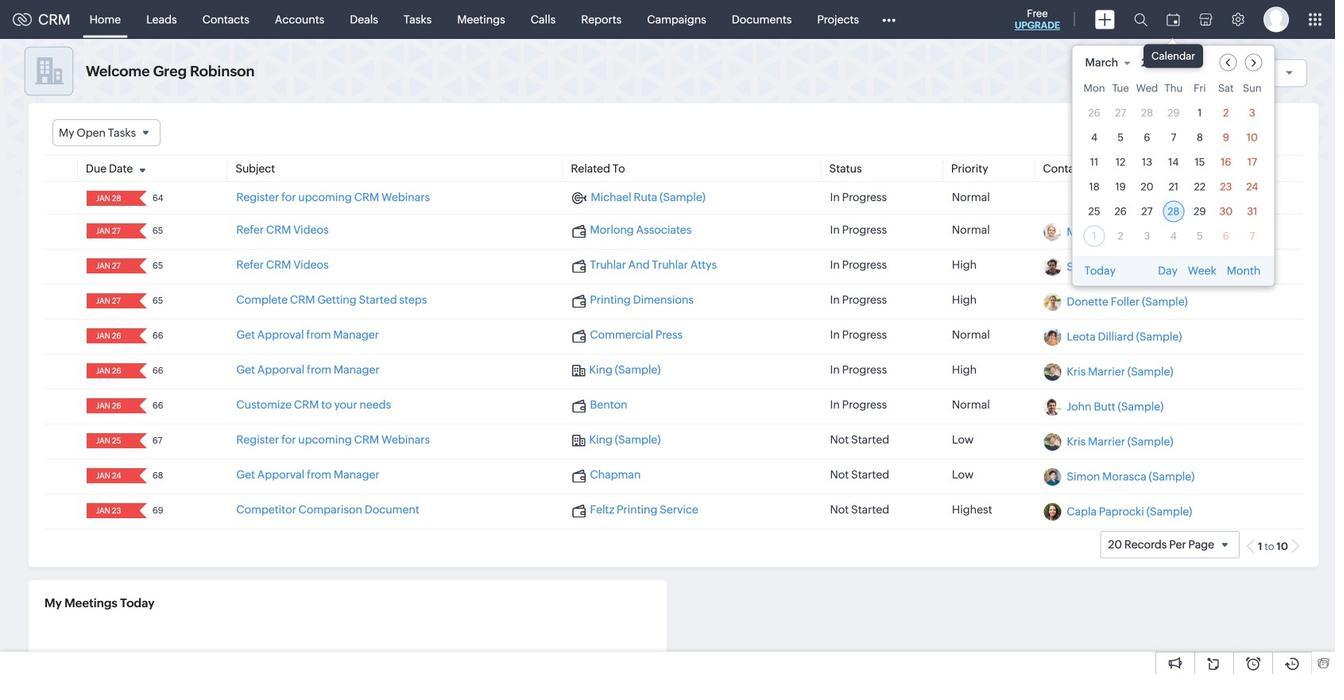 Task type: vqa. For each thing, say whether or not it's contained in the screenshot.
monday 'column header'
yes



Task type: describe. For each thing, give the bounding box(es) containing it.
1 row from the top
[[1084, 82, 1263, 99]]

2 row from the top
[[1084, 102, 1263, 124]]

logo image
[[13, 13, 32, 26]]

thursday column header
[[1163, 82, 1185, 99]]

wednesday column header
[[1136, 82, 1158, 99]]

friday column header
[[1189, 82, 1211, 99]]

profile image
[[1264, 7, 1289, 32]]

saturday column header
[[1216, 82, 1237, 99]]

Other Modules field
[[872, 7, 906, 32]]

search element
[[1125, 0, 1157, 39]]

calendar image
[[1167, 13, 1181, 26]]

6 row from the top
[[1084, 201, 1263, 222]]



Task type: locate. For each thing, give the bounding box(es) containing it.
profile element
[[1254, 0, 1299, 39]]

7 row from the top
[[1084, 225, 1263, 247]]

monday column header
[[1084, 82, 1105, 99]]

None field
[[1085, 54, 1139, 71], [1141, 54, 1189, 71], [52, 119, 161, 146], [91, 191, 129, 206], [91, 224, 129, 239], [91, 259, 129, 274], [91, 293, 129, 309], [91, 328, 129, 344], [91, 363, 129, 379], [91, 398, 129, 414], [91, 433, 129, 449], [91, 468, 129, 483], [91, 503, 129, 518], [1085, 54, 1139, 71], [1141, 54, 1189, 71], [52, 119, 161, 146], [91, 191, 129, 206], [91, 224, 129, 239], [91, 259, 129, 274], [91, 293, 129, 309], [91, 328, 129, 344], [91, 363, 129, 379], [91, 398, 129, 414], [91, 433, 129, 449], [91, 468, 129, 483], [91, 503, 129, 518]]

search image
[[1134, 13, 1148, 26]]

4 row from the top
[[1084, 151, 1263, 173]]

tuesday column header
[[1110, 82, 1132, 99]]

row
[[1084, 82, 1263, 99], [1084, 102, 1263, 124], [1084, 127, 1263, 148], [1084, 151, 1263, 173], [1084, 176, 1263, 198], [1084, 201, 1263, 222], [1084, 225, 1263, 247]]

create menu image
[[1095, 10, 1115, 29]]

grid
[[1073, 79, 1275, 256]]

5 row from the top
[[1084, 176, 1263, 198]]

create menu element
[[1086, 0, 1125, 39]]

sunday column header
[[1242, 82, 1263, 99]]

3 row from the top
[[1084, 127, 1263, 148]]



